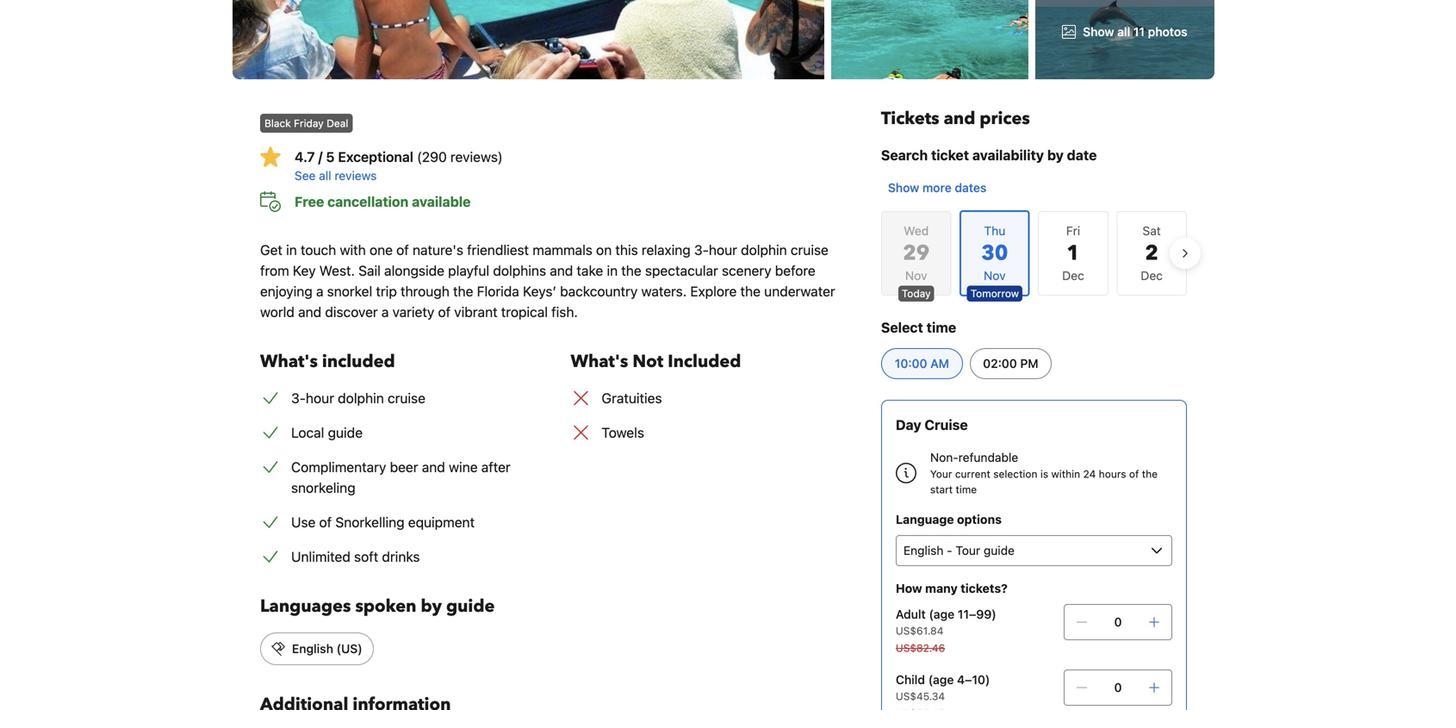 Task type: vqa. For each thing, say whether or not it's contained in the screenshot.
How many guests can sleep at Sea Watch Condos VI? dropdown button
no



Task type: locate. For each thing, give the bounding box(es) containing it.
0 horizontal spatial what's
[[260, 350, 318, 374]]

and
[[944, 107, 976, 131], [550, 262, 573, 279], [298, 304, 322, 320], [422, 459, 445, 475]]

all left 11
[[1118, 25, 1131, 39]]

pm
[[1021, 356, 1039, 371]]

adult
[[896, 607, 926, 621]]

0
[[1115, 615, 1122, 629], [1115, 680, 1122, 695]]

cruise up "before"
[[791, 242, 829, 258]]

1 vertical spatial a
[[382, 304, 389, 320]]

dec
[[1063, 268, 1085, 283], [1141, 268, 1163, 283]]

1 dec from the left
[[1063, 268, 1085, 283]]

guide right spoken
[[446, 595, 495, 618]]

1 horizontal spatial in
[[607, 262, 618, 279]]

0 vertical spatial show
[[1083, 25, 1115, 39]]

1 0 from the top
[[1115, 615, 1122, 629]]

unlimited soft drinks
[[291, 549, 420, 565]]

fish.
[[552, 304, 578, 320]]

1 vertical spatial (age
[[929, 673, 954, 687]]

1 vertical spatial 3-
[[291, 390, 306, 406]]

complimentary beer and wine after snorkeling
[[291, 459, 511, 496]]

1 what's from the left
[[260, 350, 318, 374]]

the down scenery
[[741, 283, 761, 299]]

1 horizontal spatial what's
[[571, 350, 629, 374]]

by left date
[[1048, 147, 1064, 163]]

1 horizontal spatial cruise
[[791, 242, 829, 258]]

tropical
[[501, 304, 548, 320]]

tickets?
[[961, 581, 1008, 596]]

dolphin down included
[[338, 390, 384, 406]]

0 vertical spatial 0
[[1115, 615, 1122, 629]]

0 vertical spatial 3-
[[695, 242, 709, 258]]

0 vertical spatial a
[[316, 283, 324, 299]]

1 horizontal spatial dec
[[1141, 268, 1163, 283]]

and inside complimentary beer and wine after snorkeling
[[422, 459, 445, 475]]

day cruise
[[896, 417, 968, 433]]

11–99)
[[958, 607, 997, 621]]

region
[[868, 203, 1201, 303]]

show down search
[[888, 181, 920, 195]]

time
[[927, 319, 957, 336], [956, 483, 977, 496]]

0 horizontal spatial show
[[888, 181, 920, 195]]

(age inside adult (age 11–99) us$61.84
[[929, 607, 955, 621]]

available
[[412, 193, 471, 210]]

vibrant
[[454, 304, 498, 320]]

0 vertical spatial dolphin
[[741, 242, 787, 258]]

black
[[265, 117, 291, 129]]

of down through
[[438, 304, 451, 320]]

0 vertical spatial by
[[1048, 147, 1064, 163]]

by right spoken
[[421, 595, 442, 618]]

0 vertical spatial hour
[[709, 242, 738, 258]]

of right one
[[397, 242, 409, 258]]

playful
[[448, 262, 490, 279]]

relaxing
[[642, 242, 691, 258]]

in
[[286, 242, 297, 258], [607, 262, 618, 279]]

(age down many
[[929, 607, 955, 621]]

get in touch with one of nature's friendliest mammals on this relaxing 3-hour dolphin cruise from key west. sail alongside playful dolphins and take in the spectacular scenery before enjoying a snorkel trip through the florida keys' backcountry waters. explore the underwater world and discover a variety of vibrant tropical fish.
[[260, 242, 836, 320]]

(age for adult
[[929, 607, 955, 621]]

a down "west."
[[316, 283, 324, 299]]

0 vertical spatial in
[[286, 242, 297, 258]]

adult (age 11–99) us$61.84
[[896, 607, 997, 637]]

1 horizontal spatial all
[[1118, 25, 1131, 39]]

what's for what's not included
[[571, 350, 629, 374]]

get
[[260, 242, 283, 258]]

1 vertical spatial hour
[[306, 390, 334, 406]]

time down current
[[956, 483, 977, 496]]

2 dec from the left
[[1141, 268, 1163, 283]]

0 vertical spatial (age
[[929, 607, 955, 621]]

1 vertical spatial all
[[319, 168, 331, 183]]

west.
[[320, 262, 355, 279]]

of right hours
[[1130, 468, 1140, 480]]

10:00 am
[[895, 356, 950, 371]]

florida
[[477, 283, 520, 299]]

cruise down included
[[388, 390, 426, 406]]

hour up local guide
[[306, 390, 334, 406]]

languages
[[260, 595, 351, 618]]

3- up the spectacular
[[695, 242, 709, 258]]

select time
[[882, 319, 957, 336]]

1 horizontal spatial guide
[[446, 595, 495, 618]]

and down mammals
[[550, 262, 573, 279]]

backcountry
[[560, 283, 638, 299]]

touch
[[301, 242, 336, 258]]

what's
[[260, 350, 318, 374], [571, 350, 629, 374]]

am
[[931, 356, 950, 371]]

0 horizontal spatial hour
[[306, 390, 334, 406]]

1 vertical spatial show
[[888, 181, 920, 195]]

(age inside child (age 4–10) us$45.34
[[929, 673, 954, 687]]

02:00 pm
[[983, 356, 1039, 371]]

hours
[[1099, 468, 1127, 480]]

0 horizontal spatial cruise
[[388, 390, 426, 406]]

hour up scenery
[[709, 242, 738, 258]]

photos
[[1149, 25, 1188, 39]]

guide up the complimentary at left
[[328, 424, 363, 441]]

1 horizontal spatial by
[[1048, 147, 1064, 163]]

options
[[958, 512, 1002, 527]]

show more dates button
[[882, 172, 994, 203]]

(age up "us$45.34"
[[929, 673, 954, 687]]

of inside the non-refundable your current selection is within 24 hours of the start time
[[1130, 468, 1140, 480]]

towels
[[602, 424, 645, 441]]

ticket
[[932, 147, 970, 163]]

many
[[926, 581, 958, 596]]

prices
[[980, 107, 1031, 131]]

/
[[318, 149, 323, 165]]

1 vertical spatial cruise
[[388, 390, 426, 406]]

beer
[[390, 459, 418, 475]]

dec down 1
[[1063, 268, 1085, 283]]

wed
[[904, 224, 929, 238]]

in right get
[[286, 242, 297, 258]]

nature's
[[413, 242, 464, 258]]

0 horizontal spatial by
[[421, 595, 442, 618]]

select
[[882, 319, 924, 336]]

1 horizontal spatial 3-
[[695, 242, 709, 258]]

language options
[[896, 512, 1002, 527]]

1 vertical spatial 0
[[1115, 680, 1122, 695]]

tickets
[[882, 107, 940, 131]]

1 vertical spatial in
[[607, 262, 618, 279]]

show inside button
[[888, 181, 920, 195]]

1 horizontal spatial a
[[382, 304, 389, 320]]

free cancellation available
[[295, 193, 471, 210]]

wed 29 nov today
[[902, 224, 931, 299]]

dolphin up scenery
[[741, 242, 787, 258]]

3- up local
[[291, 390, 306, 406]]

0 vertical spatial all
[[1118, 25, 1131, 39]]

and down enjoying
[[298, 304, 322, 320]]

5
[[326, 149, 335, 165]]

dec down 2
[[1141, 268, 1163, 283]]

variety
[[393, 304, 435, 320]]

scenery
[[722, 262, 772, 279]]

a down trip
[[382, 304, 389, 320]]

1 horizontal spatial show
[[1083, 25, 1115, 39]]

start
[[931, 483, 953, 496]]

exceptional
[[338, 149, 414, 165]]

by
[[1048, 147, 1064, 163], [421, 595, 442, 618]]

through
[[401, 283, 450, 299]]

what's down world
[[260, 350, 318, 374]]

local guide
[[291, 424, 363, 441]]

cruise inside get in touch with one of nature's friendliest mammals on this relaxing 3-hour dolphin cruise from key west. sail alongside playful dolphins and take in the spectacular scenery before enjoying a snorkel trip through the florida keys' backcountry waters. explore the underwater world and discover a variety of vibrant tropical fish.
[[791, 242, 829, 258]]

1 vertical spatial time
[[956, 483, 977, 496]]

1
[[1067, 239, 1081, 268]]

time up am
[[927, 319, 957, 336]]

4.7 / 5 exceptional (290 reviews) see all reviews
[[295, 149, 503, 183]]

0 horizontal spatial dec
[[1063, 268, 1085, 283]]

0 horizontal spatial all
[[319, 168, 331, 183]]

show left 11
[[1083, 25, 1115, 39]]

3- inside get in touch with one of nature's friendliest mammals on this relaxing 3-hour dolphin cruise from key west. sail alongside playful dolphins and take in the spectacular scenery before enjoying a snorkel trip through the florida keys' backcountry waters. explore the underwater world and discover a variety of vibrant tropical fish.
[[695, 242, 709, 258]]

and right beer
[[422, 459, 445, 475]]

show
[[1083, 25, 1115, 39], [888, 181, 920, 195]]

in down on
[[607, 262, 618, 279]]

1 horizontal spatial dolphin
[[741, 242, 787, 258]]

non-refundable your current selection is within 24 hours of the start time
[[931, 450, 1158, 496]]

(age
[[929, 607, 955, 621], [929, 673, 954, 687]]

world
[[260, 304, 295, 320]]

1 vertical spatial by
[[421, 595, 442, 618]]

2 what's from the left
[[571, 350, 629, 374]]

1 vertical spatial dolphin
[[338, 390, 384, 406]]

2 0 from the top
[[1115, 680, 1122, 695]]

waters.
[[642, 283, 687, 299]]

all down / at the top left of the page
[[319, 168, 331, 183]]

the
[[622, 262, 642, 279], [453, 283, 474, 299], [741, 283, 761, 299], [1143, 468, 1158, 480]]

1 vertical spatial guide
[[446, 595, 495, 618]]

more
[[923, 181, 952, 195]]

sat
[[1143, 224, 1162, 238]]

how many tickets?
[[896, 581, 1008, 596]]

0 vertical spatial cruise
[[791, 242, 829, 258]]

what's left not
[[571, 350, 629, 374]]

4.7
[[295, 149, 315, 165]]

0 horizontal spatial guide
[[328, 424, 363, 441]]

the right hours
[[1143, 468, 1158, 480]]

us$82.46
[[896, 642, 946, 654]]

sat 2 dec
[[1141, 224, 1163, 283]]

1 horizontal spatial hour
[[709, 242, 738, 258]]

what's for what's included
[[260, 350, 318, 374]]

current
[[956, 468, 991, 480]]

3-
[[695, 242, 709, 258], [291, 390, 306, 406]]

reviews
[[335, 168, 377, 183]]



Task type: describe. For each thing, give the bounding box(es) containing it.
underwater
[[765, 283, 836, 299]]

included
[[322, 350, 395, 374]]

0 for child (age 4–10)
[[1115, 680, 1122, 695]]

wine
[[449, 459, 478, 475]]

reviews)
[[451, 149, 503, 165]]

deal
[[327, 117, 349, 129]]

free
[[295, 193, 324, 210]]

drinks
[[382, 549, 420, 565]]

english
[[292, 642, 333, 656]]

date
[[1067, 147, 1097, 163]]

11
[[1134, 25, 1145, 39]]

selection
[[994, 468, 1038, 480]]

0 horizontal spatial a
[[316, 283, 324, 299]]

what's not included
[[571, 350, 742, 374]]

friday
[[294, 117, 324, 129]]

0 horizontal spatial in
[[286, 242, 297, 258]]

child (age 4–10) us$45.34
[[896, 673, 991, 702]]

2
[[1146, 239, 1159, 268]]

keys'
[[523, 283, 557, 299]]

one
[[370, 242, 393, 258]]

enjoying
[[260, 283, 313, 299]]

0 horizontal spatial dolphin
[[338, 390, 384, 406]]

snorkeling
[[291, 480, 356, 496]]

the inside the non-refundable your current selection is within 24 hours of the start time
[[1143, 468, 1158, 480]]

region containing 29
[[868, 203, 1201, 303]]

today
[[902, 287, 931, 299]]

search
[[882, 147, 928, 163]]

show for show all 11 photos
[[1083, 25, 1115, 39]]

alongside
[[384, 262, 445, 279]]

included
[[668, 350, 742, 374]]

dolphin inside get in touch with one of nature's friendliest mammals on this relaxing 3-hour dolphin cruise from key west. sail alongside playful dolphins and take in the spectacular scenery before enjoying a snorkel trip through the florida keys' backcountry waters. explore the underwater world and discover a variety of vibrant tropical fish.
[[741, 242, 787, 258]]

spoken
[[355, 595, 417, 618]]

0 vertical spatial guide
[[328, 424, 363, 441]]

trip
[[376, 283, 397, 299]]

(age for child
[[929, 673, 954, 687]]

tickets and prices
[[882, 107, 1031, 131]]

mammals
[[533, 242, 593, 258]]

24
[[1084, 468, 1096, 480]]

0 for adult (age 11–99)
[[1115, 615, 1122, 629]]

time inside the non-refundable your current selection is within 24 hours of the start time
[[956, 483, 977, 496]]

local
[[291, 424, 324, 441]]

cruise
[[925, 417, 968, 433]]

dec for 2
[[1141, 268, 1163, 283]]

29
[[903, 239, 930, 268]]

discover
[[325, 304, 378, 320]]

us$45.34
[[896, 690, 946, 702]]

spectacular
[[645, 262, 719, 279]]

of right "use"
[[319, 514, 332, 530]]

friendliest
[[467, 242, 529, 258]]

0 vertical spatial time
[[927, 319, 957, 336]]

the down 'this'
[[622, 262, 642, 279]]

show for show more dates
[[888, 181, 920, 195]]

your
[[931, 468, 953, 480]]

nov
[[906, 268, 928, 283]]

dec for 1
[[1063, 268, 1085, 283]]

from
[[260, 262, 289, 279]]

see all reviews button
[[295, 167, 854, 184]]

4–10)
[[958, 673, 991, 687]]

show all 11 photos
[[1083, 25, 1188, 39]]

us$61.84
[[896, 625, 944, 637]]

dates
[[955, 181, 987, 195]]

is
[[1041, 468, 1049, 480]]

before
[[775, 262, 816, 279]]

see
[[295, 168, 316, 183]]

(290
[[417, 149, 447, 165]]

snorkelling
[[336, 514, 405, 530]]

key
[[293, 262, 316, 279]]

not
[[633, 350, 664, 374]]

10:00
[[895, 356, 928, 371]]

language
[[896, 512, 955, 527]]

unlimited
[[291, 549, 351, 565]]

this
[[616, 242, 638, 258]]

hour inside get in touch with one of nature's friendliest mammals on this relaxing 3-hour dolphin cruise from key west. sail alongside playful dolphins and take in the spectacular scenery before enjoying a snorkel trip through the florida keys' backcountry waters. explore the underwater world and discover a variety of vibrant tropical fish.
[[709, 242, 738, 258]]

day
[[896, 417, 922, 433]]

black friday deal
[[265, 117, 349, 129]]

show more dates
[[888, 181, 987, 195]]

take
[[577, 262, 604, 279]]

equipment
[[408, 514, 475, 530]]

soft
[[354, 549, 379, 565]]

sail
[[359, 262, 381, 279]]

the down playful
[[453, 283, 474, 299]]

all inside the 4.7 / 5 exceptional (290 reviews) see all reviews
[[319, 168, 331, 183]]

how
[[896, 581, 923, 596]]

fri
[[1067, 224, 1081, 238]]

explore
[[691, 283, 737, 299]]

0 horizontal spatial 3-
[[291, 390, 306, 406]]

with
[[340, 242, 366, 258]]

child
[[896, 673, 926, 687]]

and up ticket in the right of the page
[[944, 107, 976, 131]]

use of snorkelling equipment
[[291, 514, 475, 530]]

02:00
[[983, 356, 1018, 371]]

availability
[[973, 147, 1045, 163]]

use
[[291, 514, 316, 530]]

3-hour dolphin cruise
[[291, 390, 426, 406]]

gratuities
[[602, 390, 662, 406]]

non-
[[931, 450, 959, 465]]

refundable
[[959, 450, 1019, 465]]

complimentary
[[291, 459, 386, 475]]



